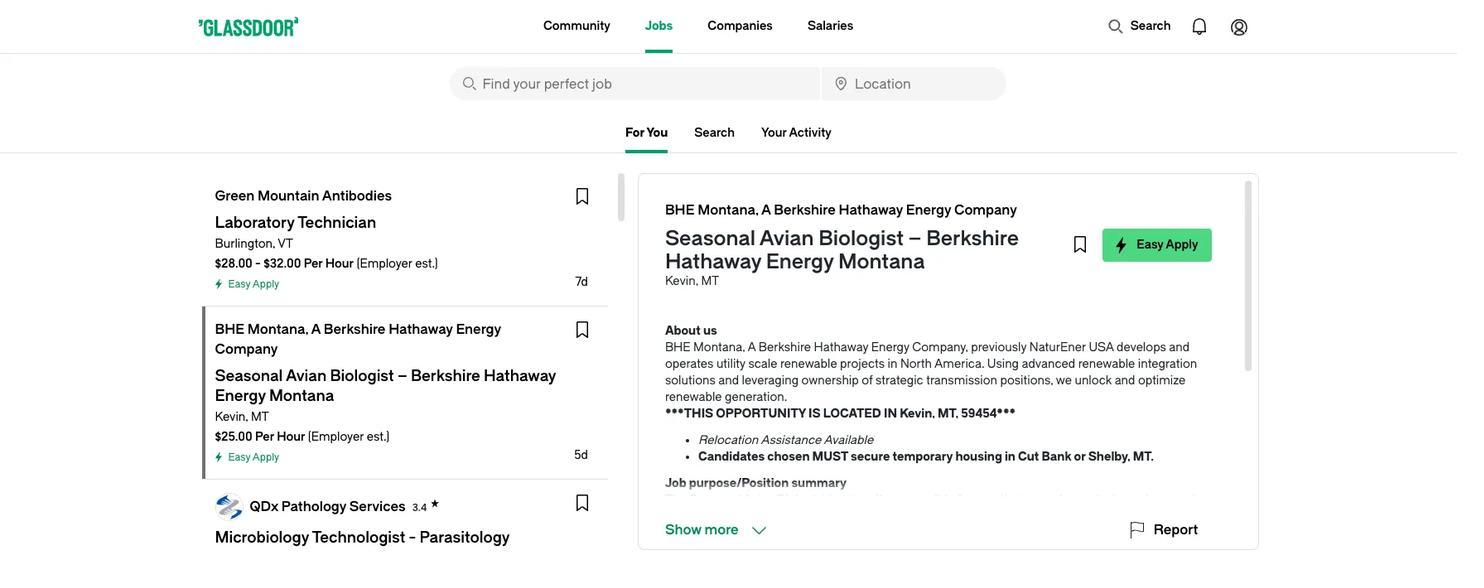Task type: vqa. For each thing, say whether or not it's contained in the screenshot.
topmost how
no



Task type: locate. For each thing, give the bounding box(es) containing it.
0 vertical spatial easy
[[1137, 238, 1164, 252]]

apply inside button
[[1166, 238, 1198, 252]]

1 horizontal spatial kevin,
[[665, 274, 698, 288]]

0 vertical spatial for
[[957, 493, 973, 507]]

unlock
[[1075, 374, 1112, 388]]

companies
[[708, 19, 773, 33]]

2 horizontal spatial kevin,
[[900, 407, 935, 421]]

0 horizontal spatial none field
[[449, 67, 820, 100]]

1 horizontal spatial a
[[748, 341, 756, 355]]

renewable down usa
[[1078, 357, 1135, 371]]

jobs list element
[[202, 173, 608, 584]]

0 vertical spatial of
[[862, 374, 873, 388]]

bhe inside bhe montana, a berkshire hathaway energy company
[[215, 321, 244, 337]]

1 vertical spatial bhe montana, a berkshire hathaway energy company
[[215, 321, 501, 357]]

per
[[304, 257, 323, 271], [255, 430, 274, 444]]

0 vertical spatial per
[[304, 257, 323, 271]]

0 vertical spatial search
[[1131, 19, 1171, 33]]

bhe down eagles
[[1042, 510, 1068, 524]]

mt up us
[[701, 274, 719, 288]]

kevin, right the in
[[900, 407, 935, 421]]

1 vertical spatial est.)
[[367, 430, 390, 444]]

0 horizontal spatial per
[[255, 430, 274, 444]]

easy apply button
[[1103, 229, 1212, 262]]

avian inside 'job purpose/position summary the seasonal avian biologist is primarily responsible for monitoring eagles and other avian species, and implementing real-time turbine curtailments in accordance with bhe montana's biomonitoring program. under the daily direction of senior staff biologists, the selected candidate will also be responsible for recording avian observations and curtailment data in the field using a computer tablet.'
[[743, 493, 774, 507]]

1 vertical spatial a
[[311, 321, 321, 337]]

search link
[[694, 126, 735, 140]]

integration
[[1138, 357, 1197, 371]]

a up scale
[[748, 341, 756, 355]]

a down 'burlington, vt $28.00 - $32.00 per hour (employer est.)'
[[311, 321, 321, 337]]

in inside about us bhe montana, a berkshire hathaway energy company, previously naturener usa develops and operates utility scale renewable projects in north america. using advanced renewable integration solutions and leveraging ownership of strategic transmission positions, we unlock and optimize renewable generation. ***this opportunity is located in kevin, mt, 59454***
[[888, 357, 898, 371]]

in left cut
[[1005, 450, 1016, 464]]

in up strategic
[[888, 357, 898, 371]]

avian
[[1134, 493, 1163, 507], [806, 543, 835, 557]]

1 horizontal spatial mt
[[701, 274, 719, 288]]

the up the recording
[[755, 526, 773, 540]]

biomonitoring
[[1130, 510, 1210, 524]]

1 vertical spatial montana,
[[248, 321, 309, 337]]

1 horizontal spatial search
[[1131, 19, 1171, 33]]

generation.
[[725, 390, 787, 404]]

biologist up 'time' on the bottom right of the page
[[777, 493, 826, 507]]

and right the unlock
[[1115, 374, 1135, 388]]

or
[[1074, 450, 1086, 464]]

field
[[1062, 543, 1085, 557]]

other
[[1102, 493, 1131, 507]]

1 vertical spatial avian
[[743, 493, 774, 507]]

0 vertical spatial seasonal
[[665, 227, 756, 250]]

2 horizontal spatial renewable
[[1078, 357, 1135, 371]]

us
[[703, 324, 717, 338]]

1 vertical spatial for
[[732, 543, 747, 557]]

1 horizontal spatial none field
[[822, 67, 1006, 100]]

must
[[812, 450, 848, 464]]

(employer down antibodies
[[357, 257, 412, 271]]

hour inside 'burlington, vt $28.00 - $32.00 per hour (employer est.)'
[[325, 257, 354, 271]]

montana, down us
[[694, 341, 745, 355]]

biologists,
[[938, 526, 995, 540]]

qdx
[[250, 498, 278, 514]]

1 horizontal spatial responsible
[[891, 493, 955, 507]]

bhe montana, a berkshire hathaway energy company
[[665, 202, 1017, 218], [215, 321, 501, 357]]

hathaway inside bhe montana, a berkshire hathaway energy company
[[389, 321, 453, 337]]

previously
[[971, 341, 1027, 355]]

selected
[[1019, 526, 1066, 540]]

montana, inside bhe montana, a berkshire hathaway energy company
[[248, 321, 309, 337]]

kevin, inside about us bhe montana, a berkshire hathaway energy company, previously naturener usa develops and operates utility scale renewable projects in north america. using advanced renewable integration solutions and leveraging ownership of strategic transmission positions, we unlock and optimize renewable generation. ***this opportunity is located in kevin, mt, 59454***
[[900, 407, 935, 421]]

0 horizontal spatial for
[[732, 543, 747, 557]]

kevin, mt $25.00 per hour (employer est.)
[[215, 410, 390, 444]]

secure
[[851, 450, 890, 464]]

of up observations
[[855, 526, 866, 540]]

for up the accordance
[[957, 493, 973, 507]]

community link
[[543, 0, 610, 53]]

program.
[[665, 526, 716, 540]]

0 vertical spatial apply
[[1166, 238, 1198, 252]]

kevin, up "$25.00" at bottom
[[215, 410, 248, 424]]

avian down direction
[[806, 543, 835, 557]]

opportunity
[[716, 407, 806, 421]]

0 horizontal spatial search
[[694, 126, 735, 140]]

easy inside easy apply button
[[1137, 238, 1164, 252]]

for down under
[[732, 543, 747, 557]]

1 vertical spatial easy apply
[[228, 278, 279, 290]]

the down selected
[[1041, 543, 1059, 557]]

and down the the
[[665, 510, 686, 524]]

2 vertical spatial montana,
[[694, 341, 745, 355]]

located
[[823, 407, 881, 421]]

per right "$25.00" at bottom
[[255, 430, 274, 444]]

energy inside seasonal avian biologist – berkshire hathaway energy montana kevin, mt
[[766, 250, 834, 273]]

vt
[[278, 237, 293, 251]]

1 vertical spatial apply
[[253, 278, 279, 290]]

montana,
[[698, 202, 759, 218], [248, 321, 309, 337], [694, 341, 745, 355]]

energy
[[906, 202, 951, 218], [766, 250, 834, 273], [456, 321, 501, 337], [871, 341, 910, 355]]

0 vertical spatial biologist
[[819, 227, 904, 250]]

0 horizontal spatial the
[[755, 526, 773, 540]]

antibodies
[[322, 188, 392, 204]]

2 horizontal spatial a
[[761, 202, 771, 218]]

of down projects on the right
[[862, 374, 873, 388]]

0 vertical spatial responsible
[[891, 493, 955, 507]]

0 vertical spatial avian
[[760, 227, 814, 250]]

a for kevin, mt
[[311, 321, 321, 337]]

1 vertical spatial (employer
[[308, 430, 364, 444]]

berkshire right –
[[926, 227, 1019, 250]]

green mountain antibodies
[[215, 188, 392, 204]]

and down utility
[[719, 374, 739, 388]]

berkshire inside about us bhe montana, a berkshire hathaway energy company, previously naturener usa develops and operates utility scale renewable projects in north america. using advanced renewable integration solutions and leveraging ownership of strategic transmission positions, we unlock and optimize renewable generation. ***this opportunity is located in kevin, mt, 59454***
[[759, 341, 811, 355]]

show
[[665, 522, 702, 538]]

berkshire up scale
[[759, 341, 811, 355]]

berkshire
[[774, 202, 836, 218], [926, 227, 1019, 250], [324, 321, 386, 337], [759, 341, 811, 355]]

will
[[1126, 526, 1143, 540]]

apply for a
[[253, 452, 279, 463]]

2 vertical spatial easy apply
[[228, 452, 279, 463]]

0 vertical spatial avian
[[1134, 493, 1163, 507]]

0 horizontal spatial a
[[311, 321, 321, 337]]

0 vertical spatial easy apply
[[1137, 238, 1198, 252]]

kevin, up about
[[665, 274, 698, 288]]

search inside 'button'
[[1131, 19, 1171, 33]]

using
[[1088, 543, 1118, 557]]

is
[[809, 407, 821, 421]]

biologist
[[819, 227, 904, 250], [777, 493, 826, 507]]

of inside about us bhe montana, a berkshire hathaway energy company, previously naturener usa develops and operates utility scale renewable projects in north america. using advanced renewable integration solutions and leveraging ownership of strategic transmission positions, we unlock and optimize renewable generation. ***this opportunity is located in kevin, mt, 59454***
[[862, 374, 873, 388]]

qdx pathology services logo image
[[216, 494, 242, 520]]

berkshire inside seasonal avian biologist – berkshire hathaway energy montana kevin, mt
[[926, 227, 1019, 250]]

easy for green mountain antibodies
[[228, 278, 250, 290]]

eagles
[[1039, 493, 1075, 507]]

for you
[[626, 126, 668, 140]]

company
[[954, 202, 1017, 218], [215, 341, 278, 357]]

(employer inside kevin, mt $25.00 per hour (employer est.)
[[308, 430, 364, 444]]

company for seasonal avian biologist – berkshire hathaway energy montana
[[954, 202, 1017, 218]]

the up data
[[998, 526, 1016, 540]]

1 vertical spatial hour
[[277, 430, 305, 444]]

your activity
[[761, 126, 832, 140]]

0 horizontal spatial hour
[[277, 430, 305, 444]]

berkshire up seasonal avian biologist – berkshire hathaway energy montana kevin, mt
[[774, 202, 836, 218]]

about us bhe montana, a berkshire hathaway energy company, previously naturener usa develops and operates utility scale renewable projects in north america. using advanced renewable integration solutions and leveraging ownership of strategic transmission positions, we unlock and optimize renewable generation. ***this opportunity is located in kevin, mt, 59454***
[[665, 324, 1197, 421]]

1 vertical spatial easy
[[228, 278, 250, 290]]

seasonal
[[665, 227, 756, 250], [689, 493, 741, 507]]

1 horizontal spatial bhe montana, a berkshire hathaway energy company
[[665, 202, 1017, 218]]

0 horizontal spatial kevin,
[[215, 410, 248, 424]]

1 vertical spatial company
[[215, 341, 278, 357]]

1 vertical spatial biologist
[[777, 493, 826, 507]]

est.) inside kevin, mt $25.00 per hour (employer est.)
[[367, 430, 390, 444]]

0 horizontal spatial est.)
[[367, 430, 390, 444]]

responsible
[[891, 493, 955, 507], [665, 543, 729, 557]]

easy
[[1137, 238, 1164, 252], [228, 278, 250, 290], [228, 452, 250, 463]]

candidates
[[698, 450, 765, 464]]

per inside 'burlington, vt $28.00 - $32.00 per hour (employer est.)'
[[304, 257, 323, 271]]

1 vertical spatial mt
[[251, 410, 269, 424]]

responsible up curtailments
[[891, 493, 955, 507]]

easy apply
[[1137, 238, 1198, 252], [228, 278, 279, 290], [228, 452, 279, 463]]

2 horizontal spatial the
[[1041, 543, 1059, 557]]

0 vertical spatial bhe montana, a berkshire hathaway energy company
[[665, 202, 1017, 218]]

(employer
[[357, 257, 412, 271], [308, 430, 364, 444]]

1 none field from the left
[[449, 67, 820, 100]]

0 vertical spatial mt
[[701, 274, 719, 288]]

1 horizontal spatial est.)
[[415, 257, 438, 271]]

1 vertical spatial responsible
[[665, 543, 729, 557]]

mt
[[701, 274, 719, 288], [251, 410, 269, 424]]

hour right "$25.00" at bottom
[[277, 430, 305, 444]]

responsible down program. at the bottom of page
[[665, 543, 729, 557]]

1 horizontal spatial the
[[998, 526, 1016, 540]]

company inside bhe montana, a berkshire hathaway energy company
[[215, 341, 278, 357]]

in down selected
[[1028, 543, 1038, 557]]

in
[[884, 407, 897, 421]]

montana, down $32.00
[[248, 321, 309, 337]]

a
[[761, 202, 771, 218], [311, 321, 321, 337], [748, 341, 756, 355]]

apply for antibodies
[[253, 278, 279, 290]]

1 horizontal spatial for
[[957, 493, 973, 507]]

0 vertical spatial est.)
[[415, 257, 438, 271]]

energy inside about us bhe montana, a berkshire hathaway energy company, previously naturener usa develops and operates utility scale renewable projects in north america. using advanced renewable integration solutions and leveraging ownership of strategic transmission positions, we unlock and optimize renewable generation. ***this opportunity is located in kevin, mt, 59454***
[[871, 341, 910, 355]]

–
[[909, 227, 922, 250]]

0 horizontal spatial mt
[[251, 410, 269, 424]]

kevin,
[[665, 274, 698, 288], [900, 407, 935, 421], [215, 410, 248, 424]]

the
[[755, 526, 773, 540], [998, 526, 1016, 540], [1041, 543, 1059, 557]]

2 vertical spatial easy
[[228, 452, 250, 463]]

montana, down "search" link
[[698, 202, 759, 218]]

1 horizontal spatial hour
[[325, 257, 354, 271]]

renewable up ownership
[[780, 357, 837, 371]]

real-
[[768, 510, 794, 524]]

0 vertical spatial company
[[954, 202, 1017, 218]]

(employer up qdx pathology services
[[308, 430, 364, 444]]

mountain
[[258, 188, 319, 204]]

1 horizontal spatial per
[[304, 257, 323, 271]]

cut
[[1018, 450, 1039, 464]]

using
[[987, 357, 1019, 371]]

2 vertical spatial apply
[[253, 452, 279, 463]]

per right $32.00
[[304, 257, 323, 271]]

Search location field
[[822, 67, 1006, 100]]

mt up "$25.00" at bottom
[[251, 410, 269, 424]]

pathology
[[281, 498, 346, 514]]

1 vertical spatial of
[[855, 526, 866, 540]]

renewable down 'solutions'
[[665, 390, 722, 404]]

services
[[349, 498, 406, 514]]

bhe down $28.00
[[215, 321, 244, 337]]

bhe
[[665, 202, 695, 218], [215, 321, 244, 337], [665, 341, 691, 355], [1042, 510, 1068, 524]]

0 horizontal spatial company
[[215, 341, 278, 357]]

2 vertical spatial a
[[748, 341, 756, 355]]

1 vertical spatial per
[[255, 430, 274, 444]]

company for kevin, mt
[[215, 341, 278, 357]]

biologist left –
[[819, 227, 904, 250]]

curtailments
[[863, 510, 933, 524]]

0 horizontal spatial bhe montana, a berkshire hathaway energy company
[[215, 321, 501, 357]]

0 vertical spatial (employer
[[357, 257, 412, 271]]

2 none field from the left
[[822, 67, 1006, 100]]

avian up 'biomonitoring'
[[1134, 493, 1163, 507]]

biologist inside 'job purpose/position summary the seasonal avian biologist is primarily responsible for monitoring eagles and other avian species, and implementing real-time turbine curtailments in accordance with bhe montana's biomonitoring program. under the daily direction of senior staff biologists, the selected candidate will also be responsible for recording avian observations and curtailment data in the field using a computer tablet.'
[[777, 493, 826, 507]]

0 vertical spatial a
[[761, 202, 771, 218]]

montana, for kevin, mt
[[248, 321, 309, 337]]

berkshire down 'burlington, vt $28.00 - $32.00 per hour (employer est.)'
[[324, 321, 386, 337]]

1 vertical spatial avian
[[806, 543, 835, 557]]

est.)
[[415, 257, 438, 271], [367, 430, 390, 444]]

1 horizontal spatial company
[[954, 202, 1017, 218]]

bhe montana, a berkshire hathaway energy company for seasonal avian biologist – berkshire hathaway energy montana
[[665, 202, 1017, 218]]

bhe down about
[[665, 341, 691, 355]]

1 horizontal spatial avian
[[1134, 493, 1163, 507]]

burlington,
[[215, 237, 275, 251]]

1 vertical spatial seasonal
[[689, 493, 741, 507]]

berkshire inside bhe montana, a berkshire hathaway energy company
[[324, 321, 386, 337]]

seasonal inside seasonal avian biologist – berkshire hathaway energy montana kevin, mt
[[665, 227, 756, 250]]

hour right $32.00
[[325, 257, 354, 271]]

jobs
[[645, 19, 673, 33]]

0 vertical spatial montana,
[[698, 202, 759, 218]]

and down staff
[[912, 543, 932, 557]]

purpose/position
[[689, 476, 789, 490]]

hour inside kevin, mt $25.00 per hour (employer est.)
[[277, 430, 305, 444]]

a down your
[[761, 202, 771, 218]]

0 vertical spatial hour
[[325, 257, 354, 271]]

we
[[1056, 374, 1072, 388]]

None field
[[449, 67, 820, 100], [822, 67, 1006, 100]]

strategic
[[876, 374, 924, 388]]

housing
[[956, 450, 1002, 464]]

a
[[1121, 543, 1127, 557]]

shelby,
[[1088, 450, 1131, 464]]

bhe montana, a berkshire hathaway energy company inside jobs list element
[[215, 321, 501, 357]]

avian inside seasonal avian biologist – berkshire hathaway energy montana kevin, mt
[[760, 227, 814, 250]]

a inside bhe montana, a berkshire hathaway energy company
[[311, 321, 321, 337]]



Task type: describe. For each thing, give the bounding box(es) containing it.
your activity link
[[761, 126, 832, 140]]

mt inside seasonal avian biologist – berkshire hathaway energy montana kevin, mt
[[701, 274, 719, 288]]

chosen
[[767, 450, 810, 464]]

job
[[665, 476, 687, 490]]

easy for bhe montana, a berkshire hathaway energy company
[[228, 452, 250, 463]]

relocation
[[698, 433, 758, 447]]

under
[[719, 526, 753, 540]]

primarily
[[840, 493, 888, 507]]

0 horizontal spatial renewable
[[665, 390, 722, 404]]

be
[[1172, 526, 1186, 540]]

$32.00
[[264, 257, 301, 271]]

activity
[[789, 126, 832, 140]]

kevin, inside seasonal avian biologist – berkshire hathaway energy montana kevin, mt
[[665, 274, 698, 288]]

in up the biologists,
[[936, 510, 946, 524]]

about
[[665, 324, 701, 338]]

a for seasonal avian biologist – berkshire hathaway energy montana
[[761, 202, 771, 218]]

salaries link
[[808, 0, 854, 53]]

leveraging
[[742, 374, 799, 388]]

Search keyword field
[[449, 67, 820, 100]]

jobs link
[[645, 0, 673, 53]]

show more
[[665, 522, 739, 538]]

and up montana's
[[1078, 493, 1099, 507]]

easy apply for bhe montana, a berkshire hathaway energy company
[[228, 452, 279, 463]]

bhe inside about us bhe montana, a berkshire hathaway energy company, previously naturener usa develops and operates utility scale renewable projects in north america. using advanced renewable integration solutions and leveraging ownership of strategic transmission positions, we unlock and optimize renewable generation. ***this opportunity is located in kevin, mt, 59454***
[[665, 341, 691, 355]]

mt.
[[1133, 450, 1154, 464]]

green
[[215, 188, 255, 204]]

***this
[[665, 407, 714, 421]]

montana's
[[1071, 510, 1127, 524]]

develops
[[1117, 341, 1166, 355]]

observations
[[838, 543, 909, 557]]

daily
[[776, 526, 801, 540]]

is
[[828, 493, 837, 507]]

bank
[[1042, 450, 1072, 464]]

accordance
[[948, 510, 1014, 524]]

positions,
[[1000, 374, 1054, 388]]

more
[[705, 522, 739, 538]]

naturener
[[1030, 341, 1086, 355]]

1 horizontal spatial renewable
[[780, 357, 837, 371]]

also
[[1146, 526, 1169, 540]]

company,
[[912, 341, 968, 355]]

easy apply inside button
[[1137, 238, 1198, 252]]

data
[[1001, 543, 1025, 557]]

utility
[[717, 357, 746, 371]]

community
[[543, 19, 610, 33]]

none field search keyword
[[449, 67, 820, 100]]

est.) inside 'burlington, vt $28.00 - $32.00 per hour (employer est.)'
[[415, 257, 438, 271]]

salaries
[[808, 19, 854, 33]]

qdx pathology services
[[250, 498, 406, 514]]

mt inside kevin, mt $25.00 per hour (employer est.)
[[251, 410, 269, 424]]

report
[[1154, 522, 1198, 538]]

bhe down for you 'link'
[[665, 202, 695, 218]]

5d
[[574, 448, 588, 462]]

recording
[[750, 543, 803, 557]]

relocation assistance available candidates chosen must secure temporary housing in cut bank or shelby, mt.
[[698, 433, 1154, 464]]

kevin, inside kevin, mt $25.00 per hour (employer est.)
[[215, 410, 248, 424]]

summary
[[792, 476, 847, 490]]

energy inside bhe montana, a berkshire hathaway energy company
[[456, 321, 501, 337]]

search button
[[1099, 10, 1179, 43]]

species,
[[1166, 493, 1211, 507]]

temporary
[[893, 450, 953, 464]]

your
[[761, 126, 787, 140]]

projects
[[840, 357, 885, 371]]

3.4
[[412, 502, 427, 513]]

montana, for seasonal avian biologist – berkshire hathaway energy montana
[[698, 202, 759, 218]]

$28.00
[[215, 257, 253, 271]]

montana
[[838, 250, 925, 273]]

per inside kevin, mt $25.00 per hour (employer est.)
[[255, 430, 274, 444]]

biologist inside seasonal avian biologist – berkshire hathaway energy montana kevin, mt
[[819, 227, 904, 250]]

bhe montana, a berkshire hathaway energy company for kevin, mt
[[215, 321, 501, 357]]

candidate
[[1069, 526, 1123, 540]]

0 horizontal spatial responsible
[[665, 543, 729, 557]]

59454***
[[961, 407, 1016, 421]]

seasonal inside 'job purpose/position summary the seasonal avian biologist is primarily responsible for monitoring eagles and other avian species, and implementing real-time turbine curtailments in accordance with bhe montana's biomonitoring program. under the daily direction of senior staff biologists, the selected candidate will also be responsible for recording avian observations and curtailment data in the field using a computer tablet.'
[[689, 493, 741, 507]]

hathaway inside seasonal avian biologist – berkshire hathaway energy montana kevin, mt
[[665, 250, 761, 273]]

assistance
[[761, 433, 821, 447]]

report button
[[1127, 520, 1198, 540]]

companies link
[[708, 0, 773, 53]]

none field the search location
[[822, 67, 1006, 100]]

the
[[665, 493, 686, 507]]

of inside 'job purpose/position summary the seasonal avian biologist is primarily responsible for monitoring eagles and other avian species, and implementing real-time turbine curtailments in accordance with bhe montana's biomonitoring program. under the daily direction of senior staff biologists, the selected candidate will also be responsible for recording avian observations and curtailment data in the field using a computer tablet.'
[[855, 526, 866, 540]]

show more button
[[665, 520, 769, 540]]

solutions
[[665, 374, 716, 388]]

senior
[[869, 526, 906, 540]]

and up integration at bottom
[[1169, 341, 1190, 355]]

in inside the relocation assistance available candidates chosen must secure temporary housing in cut bank or shelby, mt.
[[1005, 450, 1016, 464]]

for
[[626, 126, 644, 140]]

curtailment
[[935, 543, 998, 557]]

ownership
[[802, 374, 859, 388]]

mt,
[[938, 407, 959, 421]]

0 horizontal spatial avian
[[806, 543, 835, 557]]

implementing
[[689, 510, 765, 524]]

bhe inside 'job purpose/position summary the seasonal avian biologist is primarily responsible for monitoring eagles and other avian species, and implementing real-time turbine curtailments in accordance with bhe montana's biomonitoring program. under the daily direction of senior staff biologists, the selected candidate will also be responsible for recording avian observations and curtailment data in the field using a computer tablet.'
[[1042, 510, 1068, 524]]

direction
[[804, 526, 852, 540]]

operates
[[665, 357, 714, 371]]

optimize
[[1138, 374, 1186, 388]]

hathaway inside about us bhe montana, a berkshire hathaway energy company, previously naturener usa develops and operates utility scale renewable projects in north america. using advanced renewable integration solutions and leveraging ownership of strategic transmission positions, we unlock and optimize renewable generation. ***this opportunity is located in kevin, mt, 59454***
[[814, 341, 868, 355]]

montana, inside about us bhe montana, a berkshire hathaway energy company, previously naturener usa develops and operates utility scale renewable projects in north america. using advanced renewable integration solutions and leveraging ownership of strategic transmission positions, we unlock and optimize renewable generation. ***this opportunity is located in kevin, mt, 59454***
[[694, 341, 745, 355]]

job purpose/position summary the seasonal avian biologist is primarily responsible for monitoring eagles and other avian species, and implementing real-time turbine curtailments in accordance with bhe montana's biomonitoring program. under the daily direction of senior staff biologists, the selected candidate will also be responsible for recording avian observations and curtailment data in the field using a computer tablet.
[[665, 476, 1211, 573]]

a inside about us bhe montana, a berkshire hathaway energy company, previously naturener usa develops and operates utility scale renewable projects in north america. using advanced renewable integration solutions and leveraging ownership of strategic transmission positions, we unlock and optimize renewable generation. ***this opportunity is located in kevin, mt, 59454***
[[748, 341, 756, 355]]

you
[[647, 126, 668, 140]]

seasonal avian biologist – berkshire hathaway energy montana kevin, mt
[[665, 227, 1019, 288]]

advanced
[[1022, 357, 1076, 371]]

1 vertical spatial search
[[694, 126, 735, 140]]

easy apply for green mountain antibodies
[[228, 278, 279, 290]]

america.
[[935, 357, 985, 371]]

(employer inside 'burlington, vt $28.00 - $32.00 per hour (employer est.)'
[[357, 257, 412, 271]]

with
[[1017, 510, 1040, 524]]



